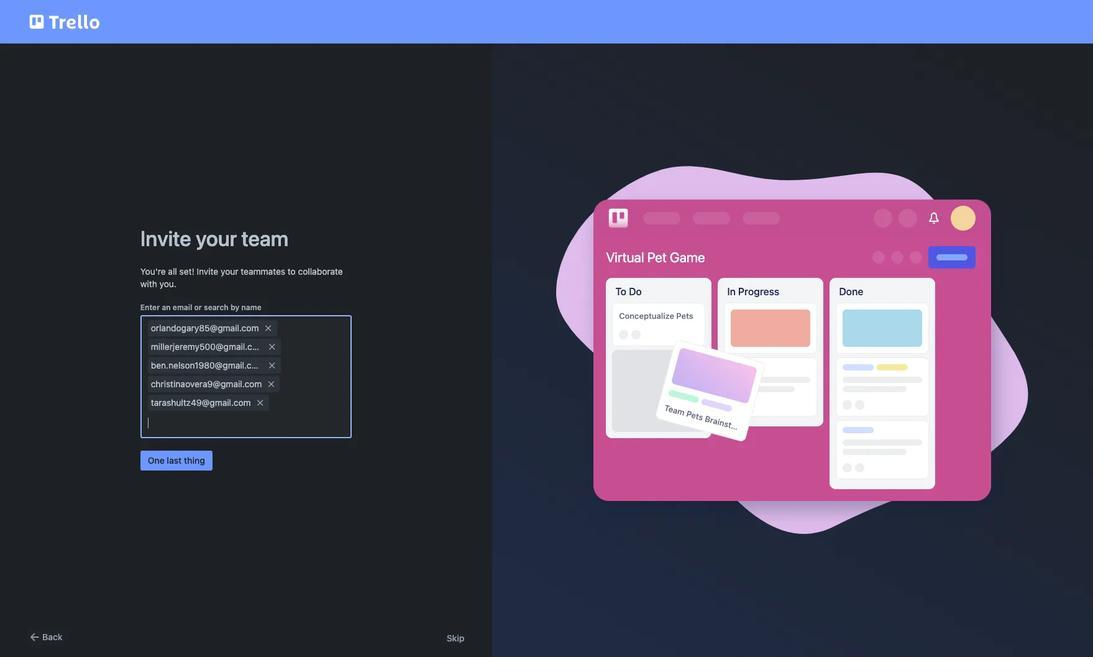 Task type: describe. For each thing, give the bounding box(es) containing it.
christinaovera9@gmail.com
[[151, 378, 262, 389]]

virtual
[[606, 249, 645, 265]]

an
[[162, 303, 171, 312]]

set!
[[179, 266, 194, 276]]

your inside you're all set! invite your teammates to collaborate with you.
[[221, 266, 238, 276]]

with
[[140, 278, 157, 289]]

to
[[616, 286, 627, 297]]

invite inside you're all set! invite your teammates to collaborate with you.
[[197, 266, 218, 276]]

in progress
[[728, 286, 780, 297]]

teammates
[[241, 266, 285, 276]]

brainstorm
[[705, 413, 748, 434]]

ben.nelson1980@gmail.com
[[151, 360, 264, 370]]

pets for conceptualize
[[677, 311, 694, 321]]

you.
[[160, 278, 177, 289]]

virtual pet game
[[606, 249, 706, 265]]

orlandogary85@gmail.com
[[151, 322, 259, 333]]

one last thing button
[[140, 450, 213, 470]]

conceptualize
[[619, 311, 675, 321]]

game
[[670, 249, 706, 265]]

last
[[167, 455, 182, 465]]

team
[[664, 403, 687, 418]]

by
[[231, 303, 240, 312]]

pet
[[648, 249, 667, 265]]

do
[[629, 286, 642, 297]]

trello image
[[606, 206, 631, 231]]

conceptualize pets
[[619, 311, 694, 321]]

tarashultz49@gmail.com
[[151, 397, 251, 408]]

0 vertical spatial invite
[[140, 225, 191, 250]]

skip button
[[447, 632, 465, 645]]

one
[[148, 455, 165, 465]]

one last thing
[[148, 455, 205, 465]]



Task type: locate. For each thing, give the bounding box(es) containing it.
pets for team
[[686, 408, 705, 422]]

1 vertical spatial your
[[221, 266, 238, 276]]

done
[[840, 286, 864, 297]]

team pets brainstorm
[[664, 403, 748, 434]]

progress
[[739, 286, 780, 297]]

0 vertical spatial your
[[196, 225, 237, 250]]

1 horizontal spatial invite
[[197, 266, 218, 276]]

invite right set!
[[197, 266, 218, 276]]

trello image
[[27, 7, 102, 36]]

or
[[194, 303, 202, 312]]

skip
[[447, 633, 465, 644]]

0 horizontal spatial invite
[[140, 225, 191, 250]]

you're
[[140, 266, 166, 276]]

None text field
[[148, 412, 344, 434]]

0 vertical spatial pets
[[677, 311, 694, 321]]

you're all set! invite your teammates to collaborate with you.
[[140, 266, 343, 289]]

collaborate
[[298, 266, 343, 276]]

in
[[728, 286, 736, 297]]

enter an email or search by name
[[140, 303, 262, 312]]

name
[[242, 303, 262, 312]]

to do
[[616, 286, 642, 297]]

invite your team
[[140, 225, 289, 250]]

team
[[242, 225, 289, 250]]

to
[[288, 266, 296, 276]]

pets
[[677, 311, 694, 321], [686, 408, 705, 422]]

millerjeremy500@gmail.com
[[151, 341, 265, 352]]

your up you're all set! invite your teammates to collaborate with you.
[[196, 225, 237, 250]]

search
[[204, 303, 229, 312]]

pets inside team pets brainstorm
[[686, 408, 705, 422]]

invite
[[140, 225, 191, 250], [197, 266, 218, 276]]

your left the teammates
[[221, 266, 238, 276]]

invite up all
[[140, 225, 191, 250]]

thing
[[184, 455, 205, 465]]

1 vertical spatial pets
[[686, 408, 705, 422]]

back
[[42, 632, 63, 642]]

email
[[173, 303, 192, 312]]

enter
[[140, 303, 160, 312]]

1 vertical spatial invite
[[197, 266, 218, 276]]

your
[[196, 225, 237, 250], [221, 266, 238, 276]]

all
[[168, 266, 177, 276]]

back button
[[27, 630, 63, 645]]



Task type: vqa. For each thing, say whether or not it's contained in the screenshot.
the Trello templates Give your team a blueprint for success with tried-and-true templates from the Trello community. Try a template
no



